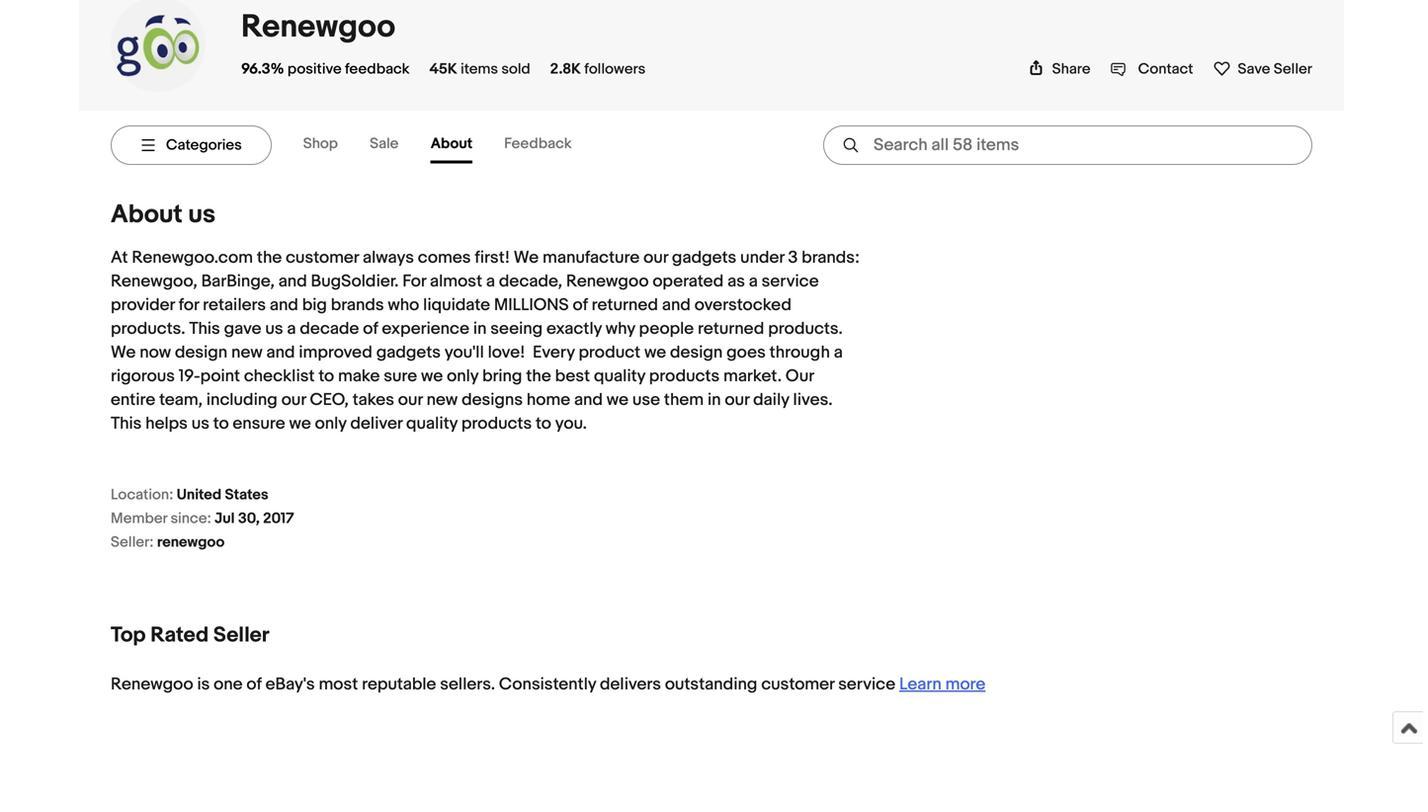 Task type: locate. For each thing, give the bounding box(es) containing it.
of up exactly
[[573, 295, 588, 316]]

products.
[[111, 319, 185, 340], [769, 319, 843, 340]]

gadgets up sure
[[376, 343, 441, 363]]

0 vertical spatial returned
[[592, 295, 659, 316]]

1 horizontal spatial design
[[670, 343, 723, 363]]

checklist
[[244, 366, 315, 387]]

products down designs
[[462, 414, 532, 435]]

30,
[[238, 510, 260, 528]]

barbinge,
[[201, 271, 275, 292]]

0 horizontal spatial design
[[175, 343, 228, 363]]

0 horizontal spatial to
[[213, 414, 229, 435]]

1 horizontal spatial in
[[708, 390, 721, 411]]

0 horizontal spatial of
[[247, 675, 262, 696]]

and up people
[[662, 295, 691, 316]]

1 horizontal spatial renewgoo
[[241, 8, 396, 46]]

at
[[111, 248, 128, 268]]

only down ceo,
[[315, 414, 347, 435]]

new
[[231, 343, 263, 363], [427, 390, 458, 411]]

tab list containing shop
[[303, 127, 604, 164]]

retailers
[[203, 295, 266, 316]]

seller:
[[111, 534, 154, 552]]

why
[[606, 319, 636, 340]]

in
[[474, 319, 487, 340], [708, 390, 721, 411]]

0 vertical spatial of
[[573, 295, 588, 316]]

1 horizontal spatial customer
[[762, 675, 835, 696]]

0 vertical spatial in
[[474, 319, 487, 340]]

0 vertical spatial customer
[[286, 248, 359, 268]]

service down 3
[[762, 271, 819, 292]]

0 horizontal spatial service
[[762, 271, 819, 292]]

share button
[[1029, 60, 1091, 78]]

1 vertical spatial we
[[111, 343, 136, 363]]

design
[[175, 343, 228, 363], [670, 343, 723, 363]]

0 vertical spatial seller
[[1274, 60, 1313, 78]]

learn more link
[[900, 675, 986, 696]]

comes
[[418, 248, 471, 268]]

renewgoo down manufacture
[[566, 271, 649, 292]]

the up the barbinge,
[[257, 248, 282, 268]]

the
[[257, 248, 282, 268], [526, 366, 552, 387]]

us right "gave"
[[265, 319, 283, 340]]

1 vertical spatial of
[[363, 319, 378, 340]]

seller up the one
[[214, 623, 270, 649]]

quality right deliver
[[406, 414, 458, 435]]

lives.
[[794, 390, 833, 411]]

0 vertical spatial renewgoo
[[241, 8, 396, 46]]

quality
[[594, 366, 646, 387], [406, 414, 458, 435]]

designs
[[462, 390, 523, 411]]

0 horizontal spatial customer
[[286, 248, 359, 268]]

new down "gave"
[[231, 343, 263, 363]]

rigorous
[[111, 366, 175, 387]]

one
[[214, 675, 243, 696]]

design down people
[[670, 343, 723, 363]]

0 horizontal spatial renewgoo
[[111, 675, 193, 696]]

reputable
[[362, 675, 436, 696]]

our down market.
[[725, 390, 750, 411]]

almost
[[430, 271, 483, 292]]

about up at
[[111, 200, 183, 230]]

0 vertical spatial about
[[431, 135, 473, 153]]

returned down overstocked
[[698, 319, 765, 340]]

1 horizontal spatial seller
[[1274, 60, 1313, 78]]

to down including
[[213, 414, 229, 435]]

0 horizontal spatial new
[[231, 343, 263, 363]]

0 vertical spatial new
[[231, 343, 263, 363]]

a right as
[[749, 271, 758, 292]]

2 vertical spatial renewgoo
[[111, 675, 193, 696]]

service left learn
[[839, 675, 896, 696]]

0 vertical spatial service
[[762, 271, 819, 292]]

provider
[[111, 295, 175, 316]]

about for about
[[431, 135, 473, 153]]

we down ceo,
[[289, 414, 311, 435]]

top
[[111, 623, 146, 649]]

customer right outstanding at bottom
[[762, 675, 835, 696]]

1 vertical spatial renewgoo
[[566, 271, 649, 292]]

about for about us
[[111, 200, 183, 230]]

returned up why
[[592, 295, 659, 316]]

customer
[[286, 248, 359, 268], [762, 675, 835, 696]]

our
[[644, 248, 669, 268], [282, 390, 306, 411], [398, 390, 423, 411], [725, 390, 750, 411]]

new left designs
[[427, 390, 458, 411]]

products. up through at right top
[[769, 319, 843, 340]]

brands
[[331, 295, 384, 316]]

1 horizontal spatial about
[[431, 135, 473, 153]]

takes
[[353, 390, 395, 411]]

this down for
[[189, 319, 220, 340]]

seller right save
[[1274, 60, 1313, 78]]

1 horizontal spatial products.
[[769, 319, 843, 340]]

96.3%
[[241, 60, 284, 78]]

1 vertical spatial about
[[111, 200, 183, 230]]

0 vertical spatial quality
[[594, 366, 646, 387]]

0 vertical spatial the
[[257, 248, 282, 268]]

tab list
[[303, 127, 604, 164]]

1 vertical spatial returned
[[698, 319, 765, 340]]

0 vertical spatial this
[[189, 319, 220, 340]]

gadgets
[[672, 248, 737, 268], [376, 343, 441, 363]]

we up rigorous
[[111, 343, 136, 363]]

renewgoo inside at renewgoo.com the customer always comes first! we manufacture our gadgets under 3 brands: renewgoo, barbinge, and bugsoldier. for almost a decade, renewgoo operated as a service provider for retailers and big brands who liquidate millions of returned and overstocked products. this gave us a decade of experience in seeing exactly why people returned products. we now design new and improved gadgets you'll love!  every product we design goes through a rigorous 19-point checklist to make sure we only bring the best quality products market. our entire team, including our ceo, takes our new designs home and we use them in our daily lives. this helps us to ensure we only deliver quality products to you.
[[566, 271, 649, 292]]

0 vertical spatial gadgets
[[672, 248, 737, 268]]

customer inside at renewgoo.com the customer always comes first! we manufacture our gadgets under 3 brands: renewgoo, barbinge, and bugsoldier. for almost a decade, renewgoo operated as a service provider for retailers and big brands who liquidate millions of returned and overstocked products. this gave us a decade of experience in seeing exactly why people returned products. we now design new and improved gadgets you'll love!  every product we design goes through a rigorous 19-point checklist to make sure we only bring the best quality products market. our entire team, including our ceo, takes our new designs home and we use them in our daily lives. this helps us to ensure we only deliver quality products to you.
[[286, 248, 359, 268]]

of
[[573, 295, 588, 316], [363, 319, 378, 340], [247, 675, 262, 696]]

renewgoo up positive
[[241, 8, 396, 46]]

0 horizontal spatial in
[[474, 319, 487, 340]]

in right them on the left
[[708, 390, 721, 411]]

1 vertical spatial seller
[[214, 623, 270, 649]]

products up them on the left
[[649, 366, 720, 387]]

1 horizontal spatial only
[[447, 366, 479, 387]]

1 horizontal spatial new
[[427, 390, 458, 411]]

for
[[403, 271, 426, 292]]

1 vertical spatial products
[[462, 414, 532, 435]]

seller
[[1274, 60, 1313, 78], [214, 623, 270, 649]]

service
[[762, 271, 819, 292], [839, 675, 896, 696]]

2 horizontal spatial renewgoo
[[566, 271, 649, 292]]

consistently
[[499, 675, 596, 696]]

first!
[[475, 248, 510, 268]]

a right through at right top
[[834, 343, 843, 363]]

1 horizontal spatial this
[[189, 319, 220, 340]]

0 horizontal spatial about
[[111, 200, 183, 230]]

1 vertical spatial service
[[839, 675, 896, 696]]

renewgoo for renewgoo is one of ebay's most reputable sellers. consistently delivers outstanding customer service learn more
[[111, 675, 193, 696]]

to up ceo,
[[319, 366, 334, 387]]

0 horizontal spatial gadgets
[[376, 343, 441, 363]]

us
[[188, 200, 216, 230], [265, 319, 283, 340], [192, 414, 210, 435]]

more
[[946, 675, 986, 696]]

0 horizontal spatial products.
[[111, 319, 185, 340]]

0 horizontal spatial we
[[111, 343, 136, 363]]

member
[[111, 510, 167, 528]]

daily
[[754, 390, 790, 411]]

manufacture
[[543, 248, 640, 268]]

us up renewgoo.com
[[188, 200, 216, 230]]

ensure
[[233, 414, 285, 435]]

1 products. from the left
[[111, 319, 185, 340]]

0 horizontal spatial only
[[315, 414, 347, 435]]

decade,
[[499, 271, 563, 292]]

overstocked
[[695, 295, 792, 316]]

1 vertical spatial this
[[111, 414, 142, 435]]

always
[[363, 248, 414, 268]]

for
[[179, 295, 199, 316]]

this down entire
[[111, 414, 142, 435]]

the up home
[[526, 366, 552, 387]]

only down the you'll on the left of page
[[447, 366, 479, 387]]

1 horizontal spatial gadgets
[[672, 248, 737, 268]]

this
[[189, 319, 220, 340], [111, 414, 142, 435]]

1 horizontal spatial the
[[526, 366, 552, 387]]

customer up bugsoldier.
[[286, 248, 359, 268]]

about
[[431, 135, 473, 153], [111, 200, 183, 230]]

renewgoo
[[241, 8, 396, 46], [566, 271, 649, 292], [111, 675, 193, 696]]

1 vertical spatial quality
[[406, 414, 458, 435]]

products
[[649, 366, 720, 387], [462, 414, 532, 435]]

of down brands
[[363, 319, 378, 340]]

of right the one
[[247, 675, 262, 696]]

to down home
[[536, 414, 552, 435]]

0 vertical spatial products
[[649, 366, 720, 387]]

1 horizontal spatial to
[[319, 366, 334, 387]]

0 vertical spatial only
[[447, 366, 479, 387]]

products. down provider
[[111, 319, 185, 340]]

2 vertical spatial of
[[247, 675, 262, 696]]

them
[[664, 390, 704, 411]]

gadgets up operated
[[672, 248, 737, 268]]

1 vertical spatial customer
[[762, 675, 835, 696]]

us down team,
[[192, 414, 210, 435]]

design up 19-
[[175, 343, 228, 363]]

contact
[[1139, 60, 1194, 78]]

0 horizontal spatial quality
[[406, 414, 458, 435]]

sure
[[384, 366, 417, 387]]

to
[[319, 366, 334, 387], [213, 414, 229, 435], [536, 414, 552, 435]]

quality down product
[[594, 366, 646, 387]]

millions
[[494, 295, 569, 316]]

states
[[225, 486, 269, 504]]

1 vertical spatial only
[[315, 414, 347, 435]]

make
[[338, 366, 380, 387]]

1 vertical spatial gadgets
[[376, 343, 441, 363]]

gave
[[224, 319, 262, 340]]

at renewgoo.com the customer always comes first! we manufacture our gadgets under 3 brands: renewgoo, barbinge, and bugsoldier. for almost a decade, renewgoo operated as a service provider for retailers and big brands who liquidate millions of returned and overstocked products. this gave us a decade of experience in seeing exactly why people returned products. we now design new and improved gadgets you'll love!  every product we design goes through a rigorous 19-point checklist to make sure we only bring the best quality products market. our entire team, including our ceo, takes our new designs home and we use them in our daily lives. this helps us to ensure we only deliver quality products to you.
[[111, 248, 860, 435]]

top rated seller
[[111, 623, 270, 649]]

Search all 58 items field
[[824, 126, 1313, 165]]

point
[[200, 366, 240, 387]]

1 horizontal spatial of
[[363, 319, 378, 340]]

a left the "decade"
[[287, 319, 296, 340]]

about right "sale"
[[431, 135, 473, 153]]

1 vertical spatial us
[[265, 319, 283, 340]]

in up the you'll on the left of page
[[474, 319, 487, 340]]

1 horizontal spatial service
[[839, 675, 896, 696]]

returned
[[592, 295, 659, 316], [698, 319, 765, 340]]

1 horizontal spatial returned
[[698, 319, 765, 340]]

renewgoo left is
[[111, 675, 193, 696]]

we
[[645, 343, 667, 363], [421, 366, 443, 387], [607, 390, 629, 411], [289, 414, 311, 435]]

0 horizontal spatial this
[[111, 414, 142, 435]]

through
[[770, 343, 831, 363]]

exactly
[[547, 319, 602, 340]]

1 vertical spatial in
[[708, 390, 721, 411]]

we
[[514, 248, 539, 268], [111, 343, 136, 363]]

ebay's
[[266, 675, 315, 696]]

1 vertical spatial new
[[427, 390, 458, 411]]

we up decade, on the left top of the page
[[514, 248, 539, 268]]

1 horizontal spatial we
[[514, 248, 539, 268]]

1 vertical spatial the
[[526, 366, 552, 387]]



Task type: describe. For each thing, give the bounding box(es) containing it.
categories
[[166, 136, 242, 154]]

most
[[319, 675, 358, 696]]

1 horizontal spatial products
[[649, 366, 720, 387]]

our
[[786, 366, 814, 387]]

followers
[[585, 60, 646, 78]]

as
[[728, 271, 745, 292]]

under
[[741, 248, 785, 268]]

2017
[[263, 510, 294, 528]]

bring
[[483, 366, 523, 387]]

liquidate
[[423, 295, 491, 316]]

contact link
[[1111, 60, 1194, 78]]

renewgoo,
[[111, 271, 198, 292]]

and up big
[[279, 271, 307, 292]]

experience
[[382, 319, 470, 340]]

feedback
[[345, 60, 410, 78]]

delivers
[[600, 675, 662, 696]]

items
[[461, 60, 498, 78]]

home
[[527, 390, 571, 411]]

2.8k
[[550, 60, 581, 78]]

since:
[[171, 510, 211, 528]]

entire
[[111, 390, 156, 411]]

2 horizontal spatial of
[[573, 295, 588, 316]]

1 design from the left
[[175, 343, 228, 363]]

and down best
[[574, 390, 603, 411]]

ceo,
[[310, 390, 349, 411]]

we right sure
[[421, 366, 443, 387]]

categories button
[[111, 126, 272, 165]]

seller inside button
[[1274, 60, 1313, 78]]

renewgoo for renewgoo
[[241, 8, 396, 46]]

outstanding
[[665, 675, 758, 696]]

2 horizontal spatial to
[[536, 414, 552, 435]]

2 design from the left
[[670, 343, 723, 363]]

0 vertical spatial we
[[514, 248, 539, 268]]

use
[[633, 390, 661, 411]]

0 horizontal spatial products
[[462, 414, 532, 435]]

2.8k followers
[[550, 60, 646, 78]]

team,
[[159, 390, 203, 411]]

goes
[[727, 343, 766, 363]]

save
[[1239, 60, 1271, 78]]

and up checklist
[[267, 343, 295, 363]]

a down first!
[[486, 271, 495, 292]]

our down checklist
[[282, 390, 306, 411]]

jul
[[215, 510, 235, 528]]

0 horizontal spatial returned
[[592, 295, 659, 316]]

save seller
[[1239, 60, 1313, 78]]

0 horizontal spatial the
[[257, 248, 282, 268]]

our up operated
[[644, 248, 669, 268]]

rated
[[151, 623, 209, 649]]

renewgoo.com
[[132, 248, 253, 268]]

19-
[[179, 366, 200, 387]]

product
[[579, 343, 641, 363]]

operated
[[653, 271, 724, 292]]

location: united states member since: jul 30, 2017 seller: renewgoo
[[111, 486, 294, 552]]

service inside at renewgoo.com the customer always comes first! we manufacture our gadgets under 3 brands: renewgoo, barbinge, and bugsoldier. for almost a decade, renewgoo operated as a service provider for retailers and big brands who liquidate millions of returned and overstocked products. this gave us a decade of experience in seeing exactly why people returned products. we now design new and improved gadgets you'll love!  every product we design goes through a rigorous 19-point checklist to make sure we only bring the best quality products market. our entire team, including our ceo, takes our new designs home and we use them in our daily lives. this helps us to ensure we only deliver quality products to you.
[[762, 271, 819, 292]]

2 vertical spatial us
[[192, 414, 210, 435]]

you.
[[555, 414, 587, 435]]

renewgoo
[[157, 534, 225, 552]]

bugsoldier.
[[311, 271, 399, 292]]

people
[[639, 319, 694, 340]]

is
[[197, 675, 210, 696]]

sellers.
[[440, 675, 496, 696]]

brands:
[[802, 248, 860, 268]]

we left use
[[607, 390, 629, 411]]

now
[[140, 343, 171, 363]]

0 vertical spatial us
[[188, 200, 216, 230]]

location:
[[111, 486, 173, 504]]

96.3% positive feedback
[[241, 60, 410, 78]]

united
[[177, 486, 222, 504]]

feedback
[[504, 135, 572, 153]]

renewgoo link
[[241, 8, 396, 46]]

about us
[[111, 200, 216, 230]]

and left big
[[270, 295, 299, 316]]

who
[[388, 295, 420, 316]]

seeing
[[491, 319, 543, 340]]

decade
[[300, 319, 359, 340]]

our down sure
[[398, 390, 423, 411]]

share
[[1053, 60, 1091, 78]]

learn
[[900, 675, 942, 696]]

deliver
[[350, 414, 403, 435]]

sale
[[370, 135, 399, 153]]

big
[[302, 295, 327, 316]]

renewgoo is one of ebay's most reputable sellers. consistently delivers outstanding customer service learn more
[[111, 675, 986, 696]]

market.
[[724, 366, 782, 387]]

you'll
[[445, 343, 484, 363]]

1 horizontal spatial quality
[[594, 366, 646, 387]]

45k items sold
[[430, 60, 531, 78]]

save seller button
[[1214, 59, 1313, 78]]

renewgoo image
[[111, 0, 206, 92]]

including
[[207, 390, 278, 411]]

we down people
[[645, 343, 667, 363]]

0 horizontal spatial seller
[[214, 623, 270, 649]]

helps
[[146, 414, 188, 435]]

2 products. from the left
[[769, 319, 843, 340]]

every
[[533, 343, 575, 363]]



Task type: vqa. For each thing, say whether or not it's contained in the screenshot.
Listings
no



